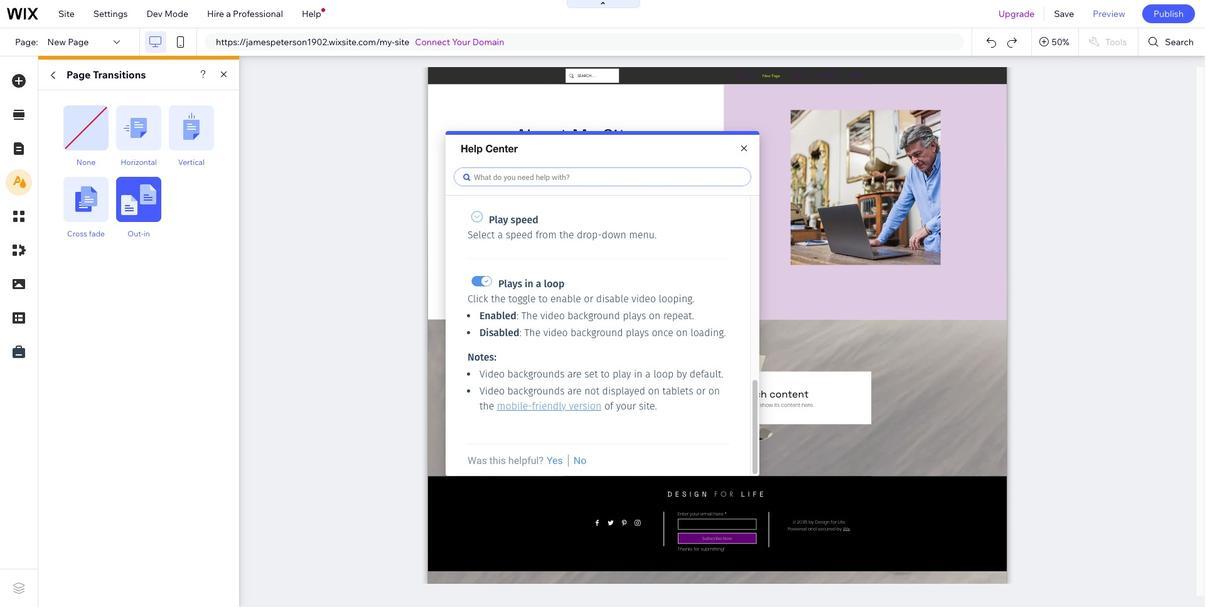Task type: locate. For each thing, give the bounding box(es) containing it.
page down the new page on the left top of the page
[[67, 68, 91, 81]]

publish button
[[1143, 4, 1195, 23]]

transitions
[[93, 68, 146, 81]]

50%
[[1052, 36, 1070, 48]]

help
[[302, 8, 321, 19]]

50% button
[[1032, 28, 1079, 56]]

hire a professional
[[207, 8, 283, 19]]

preview
[[1093, 8, 1126, 19]]

settings
[[93, 8, 128, 19]]

connect
[[415, 36, 450, 48]]

search button
[[1139, 28, 1205, 56]]

search
[[1165, 36, 1194, 48]]

1 vertical spatial page
[[67, 68, 91, 81]]

in
[[144, 229, 150, 239]]

tools
[[1106, 36, 1127, 48]]

dev mode
[[147, 8, 188, 19]]

https://jamespeterson1902.wixsite.com/my-
[[216, 36, 395, 48]]

publish
[[1154, 8, 1184, 19]]

page right new
[[68, 36, 89, 48]]

a
[[226, 8, 231, 19]]

save button
[[1045, 0, 1084, 28]]

fade
[[89, 229, 105, 239]]

page
[[68, 36, 89, 48], [67, 68, 91, 81]]

domain
[[473, 36, 504, 48]]

hire
[[207, 8, 224, 19]]

out-in
[[128, 229, 150, 239]]



Task type: vqa. For each thing, say whether or not it's contained in the screenshot.
"Design Elements"
no



Task type: describe. For each thing, give the bounding box(es) containing it.
page transitions
[[67, 68, 146, 81]]

vertical
[[178, 158, 205, 167]]

site
[[395, 36, 410, 48]]

https://jamespeterson1902.wixsite.com/my-site connect your domain
[[216, 36, 504, 48]]

none
[[76, 158, 96, 167]]

mode
[[165, 8, 188, 19]]

site
[[58, 8, 75, 19]]

cross
[[67, 229, 87, 239]]

your
[[452, 36, 471, 48]]

dev
[[147, 8, 163, 19]]

save
[[1054, 8, 1074, 19]]

horizontal
[[121, 158, 157, 167]]

professional
[[233, 8, 283, 19]]

new
[[47, 36, 66, 48]]

new page
[[47, 36, 89, 48]]

0 vertical spatial page
[[68, 36, 89, 48]]

cross fade
[[67, 229, 105, 239]]

tools button
[[1079, 28, 1138, 56]]

out-
[[128, 229, 144, 239]]

preview button
[[1084, 0, 1135, 28]]

upgrade
[[999, 8, 1035, 19]]



